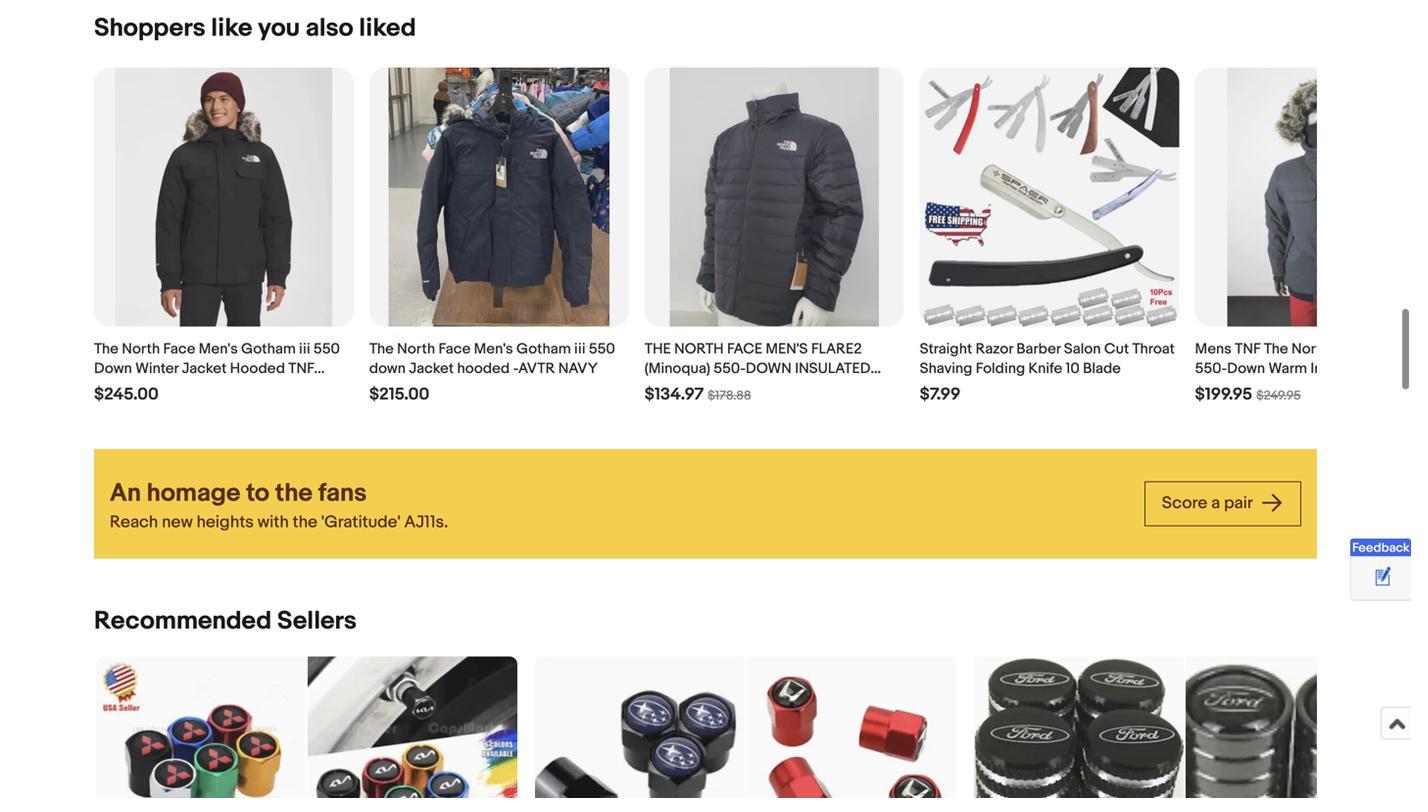 Task type: describe. For each thing, give the bounding box(es) containing it.
salon
[[1064, 341, 1101, 358]]

jacket
[[699, 380, 752, 398]]

$199.95 text field
[[1195, 385, 1252, 405]]

-
[[513, 360, 518, 378]]

face for the north face men's gotham iii 550 down jacket  hooded -avtr navy $215.00
[[438, 341, 471, 358]]

feedback
[[1352, 541, 1410, 556]]

tnf for the north face men's gotham iii 550 down winter jacket hooded tnf black
[[288, 360, 314, 378]]

navy
[[558, 360, 598, 378]]

the north face men's gotham iii 550 down winter jacket hooded tnf black
[[94, 341, 340, 398]]

avtr
[[518, 360, 555, 378]]

north
[[674, 341, 724, 358]]

mens tnf the north face gotham
[[1195, 341, 1411, 398]]

north inside mens tnf the north face gotham
[[1291, 341, 1330, 358]]

an homage to the fans reach new heights with the 'gratitude' aj11s.
[[110, 479, 448, 533]]

gotham inside mens tnf the north face gotham
[[1368, 341, 1411, 358]]

sellers
[[277, 607, 357, 637]]

iii for the north face men's gotham iii 550 down winter jacket hooded tnf black
[[299, 341, 310, 358]]

$215.00 text field
[[369, 385, 430, 405]]

$199.95 $249.95
[[1195, 385, 1301, 405]]

the north face men's flare2 (minoqua) 550-down insulated puffer jacket tnf black
[[645, 341, 870, 398]]

down
[[746, 360, 792, 378]]

a
[[1211, 493, 1220, 514]]

previous price $178.88 text field
[[708, 389, 751, 404]]

liked
[[359, 13, 416, 43]]

like
[[211, 13, 252, 43]]

face for the north face men's gotham iii 550 down winter jacket hooded tnf black
[[163, 341, 195, 358]]

fans
[[318, 479, 367, 509]]

the for the north face men's gotham iii 550 down jacket  hooded -avtr navy $215.00
[[369, 341, 394, 358]]

black for down
[[785, 380, 831, 398]]

gotham for the north face men's gotham iii 550 down winter jacket hooded tnf black
[[241, 341, 296, 358]]

men's for the north face men's gotham iii 550 down jacket  hooded -avtr navy $215.00
[[474, 341, 513, 358]]

score a pair
[[1162, 493, 1256, 514]]

new
[[162, 513, 193, 533]]

$245.00
[[94, 385, 159, 405]]

homage
[[147, 479, 240, 509]]

heights
[[197, 513, 254, 533]]

shoppers
[[94, 13, 205, 43]]

jacket inside the north face men's gotham iii 550 down jacket  hooded -avtr navy $215.00
[[409, 360, 454, 378]]

shoppers like you also liked
[[94, 13, 416, 43]]

$245.00 text field
[[94, 385, 159, 405]]

score a pair link
[[1144, 482, 1301, 527]]

$215.00
[[369, 385, 430, 405]]

barber
[[1016, 341, 1061, 358]]

an homage to the fans link
[[110, 478, 1129, 511]]

10
[[1066, 360, 1080, 378]]

reach
[[110, 513, 158, 533]]

550 for the north face men's gotham iii 550 down jacket  hooded -avtr navy $215.00
[[589, 341, 615, 358]]

shaving
[[920, 360, 972, 378]]

blade
[[1083, 360, 1121, 378]]

puffer
[[645, 380, 696, 398]]

winter
[[135, 360, 178, 378]]



Task type: locate. For each thing, give the bounding box(es) containing it.
3 the from the left
[[1264, 341, 1288, 358]]

black down insulated
[[785, 380, 831, 398]]

tnf
[[1235, 341, 1261, 358], [288, 360, 314, 378], [756, 380, 782, 398]]

north up winter
[[122, 341, 160, 358]]

tnf for the north face men's flare2 (minoqua) 550-down insulated puffer jacket tnf black
[[756, 380, 782, 398]]

hooded
[[457, 360, 510, 378]]

gotham
[[241, 341, 296, 358], [516, 341, 571, 358], [1368, 341, 1411, 358]]

black down down
[[94, 380, 141, 398]]

the north face men's gotham iii 550 down jacket  hooded -avtr navy $215.00
[[369, 341, 615, 405]]

to
[[246, 479, 269, 509]]

face inside the north face men's gotham iii 550 down jacket  hooded -avtr navy $215.00
[[438, 341, 471, 358]]

1 gotham from the left
[[241, 341, 296, 358]]

3 face from the left
[[1333, 341, 1365, 358]]

face inside mens tnf the north face gotham
[[1333, 341, 1365, 358]]

1 horizontal spatial tnf
[[756, 380, 782, 398]]

the inside the north face men's gotham iii 550 down winter jacket hooded tnf black
[[94, 341, 118, 358]]

0 horizontal spatial iii
[[299, 341, 310, 358]]

black for down
[[94, 380, 141, 398]]

0 vertical spatial tnf
[[1235, 341, 1261, 358]]

2 horizontal spatial tnf
[[1235, 341, 1261, 358]]

550-
[[714, 360, 746, 378]]

0 horizontal spatial the
[[94, 341, 118, 358]]

0 horizontal spatial jacket
[[182, 360, 227, 378]]

1 horizontal spatial men's
[[474, 341, 513, 358]]

straight razor barber salon cut throat shaving folding knife 10 blade $7.99
[[920, 341, 1175, 405]]

black inside the north face men's gotham iii 550 down winter jacket hooded tnf black
[[94, 380, 141, 398]]

3 gotham from the left
[[1368, 341, 1411, 358]]

down
[[369, 360, 406, 378]]

$7.99
[[920, 385, 961, 405]]

'gratitude'
[[321, 513, 400, 533]]

previous price $249.95 text field
[[1256, 389, 1301, 404]]

face
[[727, 341, 762, 358]]

2 horizontal spatial face
[[1333, 341, 1365, 358]]

north up '$249.95'
[[1291, 341, 1330, 358]]

tnf inside mens tnf the north face gotham
[[1235, 341, 1261, 358]]

1 the from the left
[[94, 341, 118, 358]]

knife
[[1028, 360, 1062, 378]]

gotham for the north face men's gotham iii 550 down jacket  hooded -avtr navy $215.00
[[516, 341, 571, 358]]

2 iii from the left
[[574, 341, 585, 358]]

down
[[94, 360, 132, 378]]

2 face from the left
[[438, 341, 471, 358]]

1 horizontal spatial iii
[[574, 341, 585, 358]]

$199.95
[[1195, 385, 1252, 405]]

1 jacket from the left
[[182, 360, 227, 378]]

1 horizontal spatial the
[[369, 341, 394, 358]]

with
[[258, 513, 289, 533]]

2 men's from the left
[[474, 341, 513, 358]]

iii inside the north face men's gotham iii 550 down winter jacket hooded tnf black
[[299, 341, 310, 358]]

score
[[1162, 493, 1208, 514]]

mens
[[1195, 341, 1232, 358]]

$7.99 text field
[[920, 385, 961, 405]]

550 for the north face men's gotham iii 550 down winter jacket hooded tnf black
[[313, 341, 340, 358]]

1 vertical spatial tnf
[[288, 360, 314, 378]]

1 horizontal spatial north
[[397, 341, 435, 358]]

0 horizontal spatial gotham
[[241, 341, 296, 358]]

0 horizontal spatial face
[[163, 341, 195, 358]]

north inside the north face men's gotham iii 550 down jacket  hooded -avtr navy $215.00
[[397, 341, 435, 358]]

550 inside the north face men's gotham iii 550 down winter jacket hooded tnf black
[[313, 341, 340, 358]]

north up down
[[397, 341, 435, 358]]

the
[[275, 479, 313, 509], [293, 513, 318, 533]]

$178.88
[[708, 389, 751, 404]]

men's
[[766, 341, 808, 358]]

flare2
[[811, 341, 862, 358]]

cut
[[1104, 341, 1129, 358]]

2 gotham from the left
[[516, 341, 571, 358]]

north
[[122, 341, 160, 358], [397, 341, 435, 358], [1291, 341, 1330, 358]]

1 horizontal spatial face
[[438, 341, 471, 358]]

0 vertical spatial the
[[275, 479, 313, 509]]

1 north from the left
[[122, 341, 160, 358]]

tnf inside the north face men's flare2 (minoqua) 550-down insulated puffer jacket tnf black
[[756, 380, 782, 398]]

the for the north face men's gotham iii 550 down winter jacket hooded tnf black
[[94, 341, 118, 358]]

men's for the north face men's gotham iii 550 down winter jacket hooded tnf black
[[199, 341, 238, 358]]

straight
[[920, 341, 972, 358]]

1 horizontal spatial 550
[[589, 341, 615, 358]]

pair
[[1224, 493, 1252, 514]]

you
[[258, 13, 300, 43]]

1 men's from the left
[[199, 341, 238, 358]]

550 inside the north face men's gotham iii 550 down jacket  hooded -avtr navy $215.00
[[589, 341, 615, 358]]

face
[[163, 341, 195, 358], [438, 341, 471, 358], [1333, 341, 1365, 358]]

1 face from the left
[[163, 341, 195, 358]]

razor
[[976, 341, 1013, 358]]

2 the from the left
[[369, 341, 394, 358]]

the
[[645, 341, 671, 358]]

2 vertical spatial tnf
[[756, 380, 782, 398]]

1 550 from the left
[[313, 341, 340, 358]]

1 iii from the left
[[299, 341, 310, 358]]

the right with
[[293, 513, 318, 533]]

$249.95
[[1256, 389, 1301, 404]]

1 horizontal spatial jacket
[[409, 360, 454, 378]]

an
[[110, 479, 141, 509]]

the inside the north face men's gotham iii 550 down jacket  hooded -avtr navy $215.00
[[369, 341, 394, 358]]

aj11s.
[[404, 513, 448, 533]]

black inside the north face men's flare2 (minoqua) 550-down insulated puffer jacket tnf black
[[785, 380, 831, 398]]

insulated
[[795, 360, 870, 378]]

2 horizontal spatial gotham
[[1368, 341, 1411, 358]]

jacket up $215.00
[[409, 360, 454, 378]]

iii
[[299, 341, 310, 358], [574, 341, 585, 358]]

face inside the north face men's gotham iii 550 down winter jacket hooded tnf black
[[163, 341, 195, 358]]

throat
[[1132, 341, 1175, 358]]

0 horizontal spatial north
[[122, 341, 160, 358]]

recommended
[[94, 607, 272, 637]]

hooded
[[230, 360, 285, 378]]

men's
[[199, 341, 238, 358], [474, 341, 513, 358]]

2 horizontal spatial north
[[1291, 341, 1330, 358]]

north for the north face men's gotham iii 550 down winter jacket hooded tnf black
[[122, 341, 160, 358]]

the inside mens tnf the north face gotham
[[1264, 341, 1288, 358]]

folding
[[976, 360, 1025, 378]]

1 horizontal spatial gotham
[[516, 341, 571, 358]]

1 black from the left
[[94, 380, 141, 398]]

the
[[94, 341, 118, 358], [369, 341, 394, 358], [1264, 341, 1288, 358]]

$134.97
[[645, 385, 704, 405]]

tnf right mens
[[1235, 341, 1261, 358]]

the up with
[[275, 479, 313, 509]]

1 horizontal spatial black
[[785, 380, 831, 398]]

jacket
[[182, 360, 227, 378], [409, 360, 454, 378]]

(minoqua)
[[645, 360, 710, 378]]

tnf down down
[[756, 380, 782, 398]]

recommended sellers
[[94, 607, 357, 637]]

$134.97 text field
[[645, 385, 704, 405]]

2 black from the left
[[785, 380, 831, 398]]

north inside the north face men's gotham iii 550 down winter jacket hooded tnf black
[[122, 341, 160, 358]]

2 550 from the left
[[589, 341, 615, 358]]

gotham inside the north face men's gotham iii 550 down winter jacket hooded tnf black
[[241, 341, 296, 358]]

men's inside the north face men's gotham iii 550 down jacket  hooded -avtr navy $215.00
[[474, 341, 513, 358]]

gotham inside the north face men's gotham iii 550 down jacket  hooded -avtr navy $215.00
[[516, 341, 571, 358]]

$134.97 $178.88
[[645, 385, 751, 405]]

black
[[94, 380, 141, 398], [785, 380, 831, 398]]

0 horizontal spatial black
[[94, 380, 141, 398]]

jacket right winter
[[182, 360, 227, 378]]

north for the north face men's gotham iii 550 down jacket  hooded -avtr navy $215.00
[[397, 341, 435, 358]]

550
[[313, 341, 340, 358], [589, 341, 615, 358]]

tnf inside the north face men's gotham iii 550 down winter jacket hooded tnf black
[[288, 360, 314, 378]]

3 north from the left
[[1291, 341, 1330, 358]]

also
[[306, 13, 353, 43]]

2 horizontal spatial the
[[1264, 341, 1288, 358]]

tnf right hooded
[[288, 360, 314, 378]]

2 north from the left
[[397, 341, 435, 358]]

2 jacket from the left
[[409, 360, 454, 378]]

1 vertical spatial the
[[293, 513, 318, 533]]

0 horizontal spatial tnf
[[288, 360, 314, 378]]

men's inside the north face men's gotham iii 550 down winter jacket hooded tnf black
[[199, 341, 238, 358]]

jacket inside the north face men's gotham iii 550 down winter jacket hooded tnf black
[[182, 360, 227, 378]]

iii for the north face men's gotham iii 550 down jacket  hooded -avtr navy $215.00
[[574, 341, 585, 358]]

iii inside the north face men's gotham iii 550 down jacket  hooded -avtr navy $215.00
[[574, 341, 585, 358]]

0 horizontal spatial 550
[[313, 341, 340, 358]]

0 horizontal spatial men's
[[199, 341, 238, 358]]



Task type: vqa. For each thing, say whether or not it's contained in the screenshot.
the "homage"
yes



